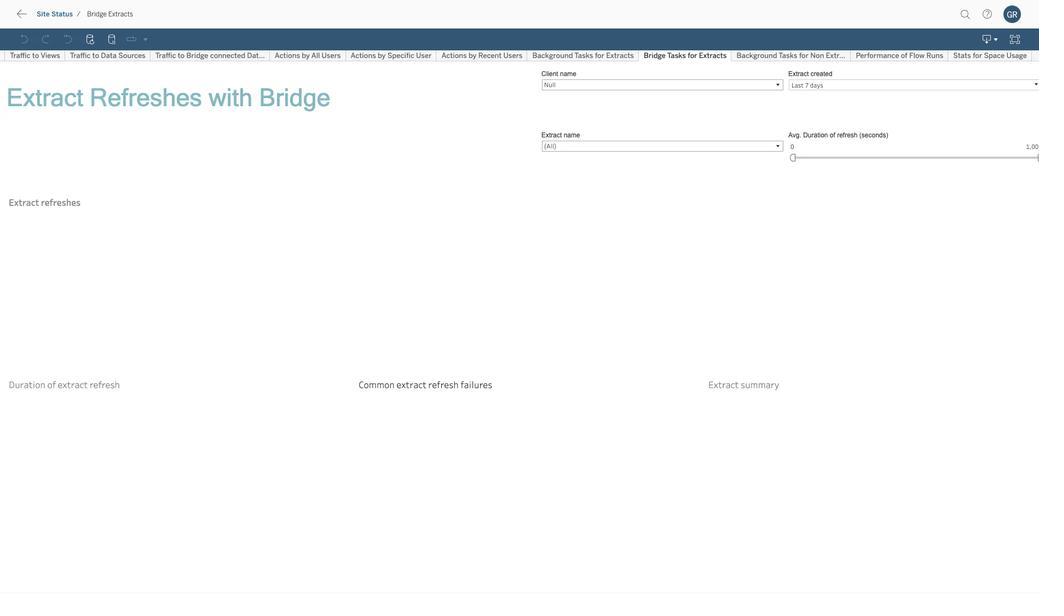 Task type: locate. For each thing, give the bounding box(es) containing it.
/
[[77, 10, 80, 18]]

status
[[51, 10, 73, 18]]

site status link
[[36, 10, 73, 19]]

bridge
[[87, 10, 107, 18]]

bridge extracts
[[87, 10, 133, 18]]

site status /
[[37, 10, 80, 18]]

extracts
[[108, 10, 133, 18]]

site
[[37, 10, 50, 18]]



Task type: describe. For each thing, give the bounding box(es) containing it.
bridge extracts element
[[84, 10, 136, 18]]



Task type: vqa. For each thing, say whether or not it's contained in the screenshot.
8th by text only_f5he34f image from the top
no



